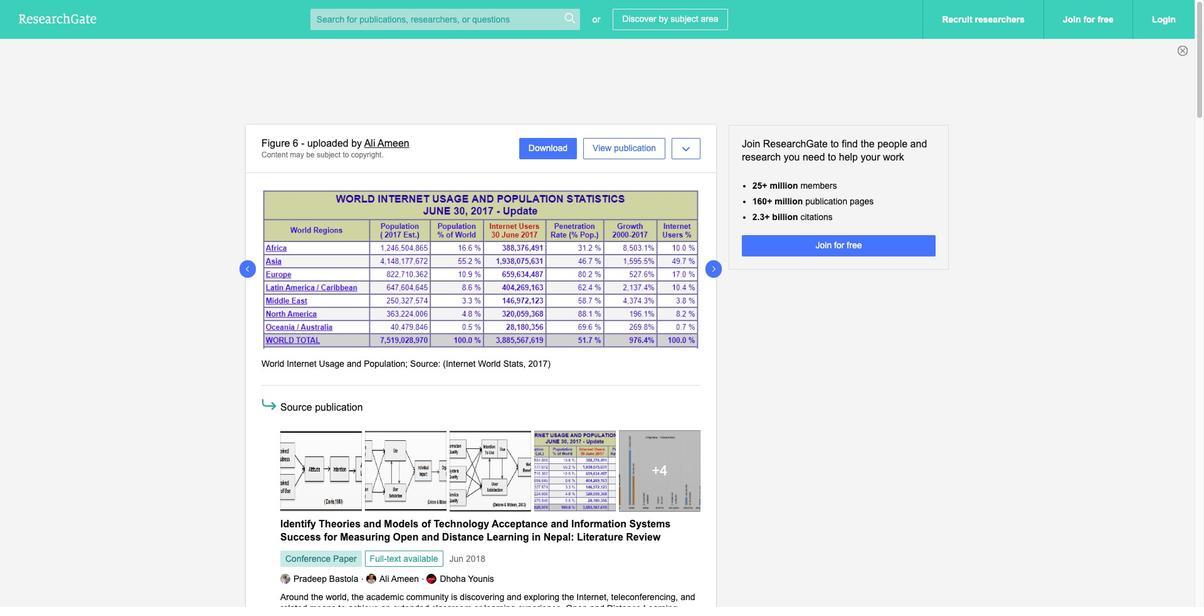 Task type: locate. For each thing, give the bounding box(es) containing it.
and inside join researchgate to find the people and research you need to help your work
[[911, 139, 927, 149]]

jun
[[449, 554, 464, 564]]

or
[[593, 14, 601, 24], [474, 604, 482, 607]]

by
[[659, 14, 668, 24], [351, 138, 362, 149]]

and down 'of'
[[422, 532, 439, 542]]

2017)
[[528, 359, 551, 369]]

1 horizontal spatial by
[[659, 14, 668, 24]]

models
[[384, 519, 419, 529]]

help
[[839, 152, 858, 162]]

open down the internet, on the bottom of page
[[566, 604, 587, 607]]

0 vertical spatial ameen
[[378, 138, 409, 149]]

ameen
[[378, 138, 409, 149], [391, 574, 419, 584]]

ali
[[364, 138, 375, 149], [379, 574, 389, 584]]

to inside around the world, the academic community is discovering and exploring the internet, teleconferencing, and related means to achieve an extended classroom or learning experience. open and distance learnin
[[338, 604, 346, 607]]

to down uploaded
[[343, 150, 349, 159]]

join for free link
[[1044, 0, 1133, 39], [742, 235, 936, 257]]

size m image up the theories
[[314, 471, 329, 486]]

ameen up copyright.
[[378, 138, 409, 149]]

0 vertical spatial million
[[770, 180, 798, 190]]

1 horizontal spatial join for free
[[1063, 14, 1114, 24]]

world internet usage and population; source: (internet world stats, 2017)
[[262, 359, 551, 369]]

2 vertical spatial join
[[816, 240, 832, 250]]

0 horizontal spatial ali
[[364, 138, 375, 149]]

0 horizontal spatial free
[[847, 240, 862, 250]]

size m image up technology
[[483, 471, 498, 486]]

younis
[[468, 574, 494, 584]]

research
[[742, 152, 781, 162]]

1 world from the left
[[262, 359, 284, 369]]

and right people
[[911, 139, 927, 149]]

1 vertical spatial million
[[775, 196, 803, 206]]

0 horizontal spatial world
[[262, 359, 284, 369]]

free
[[1098, 14, 1114, 24], [847, 240, 862, 250]]

publication right 'view'
[[614, 143, 656, 153]]

2 horizontal spatial size m image
[[652, 471, 667, 486]]

0 horizontal spatial by
[[351, 138, 362, 149]]

million up billion
[[775, 196, 803, 206]]

1 vertical spatial join
[[742, 139, 761, 149]]

full-
[[370, 554, 387, 564]]

1 vertical spatial or
[[474, 604, 482, 607]]

3 size m image from the left
[[652, 471, 667, 486]]

subject
[[671, 14, 699, 24], [317, 150, 341, 159]]

discover by subject area
[[622, 14, 719, 24]]

world left stats, at the bottom left
[[478, 359, 501, 369]]

1 horizontal spatial for
[[834, 240, 845, 250]]

around
[[280, 592, 309, 602]]

ali inside figure 6 - uploaded by ali ameen content may be subject to copyright.
[[364, 138, 375, 149]]

around the world, the academic community is discovering and exploring the internet, teleconferencing, and related means to achieve an extended classroom or learning experience. open and distance learnin
[[280, 592, 695, 607]]

size m image
[[314, 471, 329, 486], [568, 471, 583, 486], [652, 471, 667, 486]]

to down world,
[[338, 604, 346, 607]]

recruit
[[942, 14, 973, 24]]

size s image
[[564, 12, 576, 24]]

login link
[[1133, 0, 1195, 39]]

usage
[[319, 359, 344, 369]]

distance inside identify theories and models of technology acceptance and information systems success for measuring open and distance learning in nepal: literature review
[[442, 532, 484, 542]]

1 vertical spatial open
[[566, 604, 587, 607]]

recruit researchers link
[[923, 0, 1044, 39]]

free down the "pages"
[[847, 240, 862, 250]]

acceptance
[[492, 519, 548, 529]]

join for free inside +4 main content
[[816, 240, 862, 250]]

the up your
[[861, 139, 875, 149]]

ali ameen link up copyright.
[[364, 138, 409, 149]]

identify theories and models of technology acceptance and information systems success for measuring open and distance learning in nepal: literature review link
[[280, 519, 671, 542]]

0 horizontal spatial size m image
[[260, 395, 279, 414]]

and up the learning
[[507, 592, 522, 602]]

ameen down full-text available
[[391, 574, 419, 584]]

0 vertical spatial distance
[[442, 532, 484, 542]]

free inside +4 main content
[[847, 240, 862, 250]]

1 horizontal spatial publication
[[614, 143, 656, 153]]

million
[[770, 180, 798, 190], [775, 196, 803, 206]]

pradeep bastola image
[[280, 574, 290, 584]]

1 vertical spatial distance
[[607, 604, 641, 607]]

or right 'size s' icon
[[593, 14, 601, 24]]

1 vertical spatial publication
[[806, 196, 848, 206]]

by up copyright.
[[351, 138, 362, 149]]

0 horizontal spatial join for free link
[[742, 235, 936, 257]]

1 horizontal spatial world
[[478, 359, 501, 369]]

figure
[[262, 138, 290, 149]]

review
[[626, 532, 661, 542]]

people
[[878, 139, 908, 149]]

0 vertical spatial ali
[[364, 138, 375, 149]]

publication right source
[[315, 402, 363, 413]]

available
[[404, 554, 438, 564]]

work
[[883, 152, 904, 162]]

0 vertical spatial join
[[1063, 14, 1081, 24]]

0 vertical spatial for
[[1084, 14, 1095, 24]]

size m image
[[260, 395, 279, 414], [398, 471, 413, 486], [483, 471, 498, 486]]

25+
[[753, 180, 768, 190]]

0 horizontal spatial publication
[[315, 402, 363, 413]]

1 horizontal spatial join for free link
[[1044, 0, 1133, 39]]

1 vertical spatial for
[[834, 240, 845, 250]]

ali ameen link up the academic
[[366, 574, 419, 584]]

Search for publications, researchers, or questions field
[[310, 9, 580, 30]]

open inside identify theories and models of technology acceptance and information systems success for measuring open and distance learning in nepal: literature review
[[393, 532, 419, 542]]

1 horizontal spatial free
[[1098, 14, 1114, 24]]

pradeep bastola link
[[280, 574, 359, 584]]

size m image up the models
[[398, 471, 413, 486]]

1 vertical spatial subject
[[317, 150, 341, 159]]

conference paper
[[285, 554, 357, 564]]

ali up copyright.
[[364, 138, 375, 149]]

1 vertical spatial join for free
[[816, 240, 862, 250]]

0 horizontal spatial subject
[[317, 150, 341, 159]]

1 horizontal spatial distance
[[607, 604, 641, 607]]

2 vertical spatial for
[[324, 532, 337, 542]]

2.3+
[[753, 212, 770, 222]]

0 horizontal spatial or
[[474, 604, 482, 607]]

0 vertical spatial publication
[[614, 143, 656, 153]]

subject left area
[[671, 14, 699, 24]]

by right 'discover'
[[659, 14, 668, 24]]

subject down uploaded
[[317, 150, 341, 159]]

0 vertical spatial ali ameen link
[[364, 138, 409, 149]]

for
[[1084, 14, 1095, 24], [834, 240, 845, 250], [324, 532, 337, 542]]

to
[[831, 139, 839, 149], [343, 150, 349, 159], [828, 152, 836, 162], [338, 604, 346, 607]]

size m image left source
[[260, 395, 279, 414]]

extended
[[393, 604, 429, 607]]

and up the measuring
[[364, 519, 381, 529]]

your
[[861, 152, 880, 162]]

size m image up systems
[[652, 471, 667, 486]]

source
[[280, 402, 312, 413]]

size m image up information
[[568, 471, 583, 486]]

source:
[[410, 359, 441, 369]]

to left help
[[828, 152, 836, 162]]

distance
[[442, 532, 484, 542], [607, 604, 641, 607]]

join for free
[[1063, 14, 1114, 24], [816, 240, 862, 250]]

success
[[280, 532, 321, 542]]

distance down technology
[[442, 532, 484, 542]]

open
[[393, 532, 419, 542], [566, 604, 587, 607]]

distance inside around the world, the academic community is discovering and exploring the internet, teleconferencing, and related means to achieve an extended classroom or learning experience. open and distance learnin
[[607, 604, 641, 607]]

0 vertical spatial subject
[[671, 14, 699, 24]]

0 vertical spatial free
[[1098, 14, 1114, 24]]

may
[[290, 150, 304, 159]]

distance down teleconferencing,
[[607, 604, 641, 607]]

publication
[[614, 143, 656, 153], [806, 196, 848, 206], [315, 402, 363, 413]]

2 horizontal spatial publication
[[806, 196, 848, 206]]

and
[[911, 139, 927, 149], [347, 359, 362, 369], [364, 519, 381, 529], [551, 519, 569, 529], [422, 532, 439, 542], [507, 592, 522, 602], [681, 592, 695, 602], [590, 604, 605, 607]]

join
[[1063, 14, 1081, 24], [742, 139, 761, 149], [816, 240, 832, 250]]

1 vertical spatial free
[[847, 240, 862, 250]]

exploring
[[524, 592, 560, 602]]

2 horizontal spatial join
[[1063, 14, 1081, 24]]

2 horizontal spatial size m image
[[483, 471, 498, 486]]

an
[[381, 604, 391, 607]]

2 vertical spatial publication
[[315, 402, 363, 413]]

information
[[572, 519, 627, 529]]

discovering
[[460, 592, 504, 602]]

0 vertical spatial join for free
[[1063, 14, 1114, 24]]

1 horizontal spatial size m image
[[568, 471, 583, 486]]

1 horizontal spatial open
[[566, 604, 587, 607]]

identify theories and models of technology acceptance and information systems success for measuring open and distance learning in nepal: literature review
[[280, 519, 671, 542]]

0 vertical spatial open
[[393, 532, 419, 542]]

2018
[[466, 554, 486, 564]]

0 horizontal spatial open
[[393, 532, 419, 542]]

1 vertical spatial by
[[351, 138, 362, 149]]

learning
[[487, 532, 529, 542]]

1 vertical spatial ali
[[379, 574, 389, 584]]

0 horizontal spatial size m image
[[314, 471, 329, 486]]

1 size m image from the left
[[314, 471, 329, 486]]

for inside identify theories and models of technology acceptance and information systems success for measuring open and distance learning in nepal: literature review
[[324, 532, 337, 542]]

view publication link
[[583, 138, 666, 159]]

publication down members
[[806, 196, 848, 206]]

ali ameen link
[[364, 138, 409, 149], [366, 574, 419, 584]]

0 vertical spatial join for free link
[[1044, 0, 1133, 39]]

to inside figure 6 - uploaded by ali ameen content may be subject to copyright.
[[343, 150, 349, 159]]

1 vertical spatial ali ameen link
[[366, 574, 419, 584]]

1 vertical spatial ameen
[[391, 574, 419, 584]]

0 horizontal spatial join
[[742, 139, 761, 149]]

0 horizontal spatial join for free
[[816, 240, 862, 250]]

0 horizontal spatial for
[[324, 532, 337, 542]]

ali right the ali ameen image
[[379, 574, 389, 584]]

the up means
[[311, 592, 323, 602]]

open down the models
[[393, 532, 419, 542]]

figure 6 - uploaded by ali ameen content may be subject to copyright.
[[262, 138, 409, 159]]

0 horizontal spatial distance
[[442, 532, 484, 542]]

members
[[801, 180, 837, 190]]

pradeep bastola
[[294, 574, 359, 584]]

million right 25+
[[770, 180, 798, 190]]

world left internet
[[262, 359, 284, 369]]

0 vertical spatial or
[[593, 14, 601, 24]]

area
[[701, 14, 719, 24]]

the
[[861, 139, 875, 149], [311, 592, 323, 602], [352, 592, 364, 602], [562, 592, 574, 602]]

ameen inside figure 6 - uploaded by ali ameen content may be subject to copyright.
[[378, 138, 409, 149]]

or down 'discovering'
[[474, 604, 482, 607]]

free left login 'link' at top right
[[1098, 14, 1114, 24]]

nepal:
[[544, 532, 574, 542]]



Task type: vqa. For each thing, say whether or not it's contained in the screenshot.
various
no



Task type: describe. For each thing, give the bounding box(es) containing it.
world internet usage and population; source: (internet world stats, 2017) image
[[262, 189, 701, 349]]

1 horizontal spatial size m image
[[398, 471, 413, 486]]

internet
[[287, 359, 317, 369]]

in
[[532, 532, 541, 542]]

copyright.
[[351, 150, 384, 159]]

be
[[306, 150, 315, 159]]

download
[[529, 143, 568, 153]]

bastola
[[329, 574, 359, 584]]

the up achieve
[[352, 592, 364, 602]]

conference
[[285, 554, 331, 564]]

and up nepal:
[[551, 519, 569, 529]]

recruit researchers
[[942, 14, 1025, 24]]

internet,
[[577, 592, 609, 602]]

teleconferencing,
[[611, 592, 678, 602]]

technology
[[434, 519, 489, 529]]

academic
[[366, 592, 404, 602]]

of
[[422, 519, 431, 529]]

ali ameen
[[379, 574, 419, 584]]

+4 main content
[[0, 125, 1195, 607]]

find
[[842, 139, 858, 149]]

download link
[[519, 138, 577, 159]]

world,
[[326, 592, 349, 602]]

community
[[406, 592, 449, 602]]

to left find
[[831, 139, 839, 149]]

you
[[784, 152, 800, 162]]

need
[[803, 152, 825, 162]]

theories
[[319, 519, 361, 529]]

measuring
[[340, 532, 390, 542]]

achieve
[[348, 604, 379, 607]]

2 world from the left
[[478, 359, 501, 369]]

discover
[[622, 14, 657, 24]]

researchgate logo image
[[19, 13, 97, 24]]

1 horizontal spatial ali
[[379, 574, 389, 584]]

population;
[[364, 359, 408, 369]]

2 size m image from the left
[[568, 471, 583, 486]]

and right teleconferencing,
[[681, 592, 695, 602]]

+4 link
[[619, 430, 701, 512]]

publication for source publication
[[315, 402, 363, 413]]

uploaded
[[307, 138, 349, 149]]

classroom
[[432, 604, 472, 607]]

identify
[[280, 519, 316, 529]]

citations
[[801, 212, 833, 222]]

publication for view publication
[[614, 143, 656, 153]]

billion
[[772, 212, 798, 222]]

stats,
[[503, 359, 526, 369]]

paper
[[333, 554, 357, 564]]

the left the internet, on the bottom of page
[[562, 592, 574, 602]]

is
[[451, 592, 458, 602]]

and right usage on the bottom of the page
[[347, 359, 362, 369]]

dhoha younis image
[[427, 574, 437, 584]]

text
[[387, 554, 401, 564]]

learning
[[484, 604, 516, 607]]

subject inside figure 6 - uploaded by ali ameen content may be subject to copyright.
[[317, 150, 341, 159]]

jun 2018
[[449, 554, 486, 564]]

join inside join researchgate to find the people and research you need to help your work
[[742, 139, 761, 149]]

experience.
[[518, 604, 564, 607]]

-
[[301, 138, 305, 149]]

2 horizontal spatial for
[[1084, 14, 1095, 24]]

1 horizontal spatial subject
[[671, 14, 699, 24]]

dhoha younis
[[440, 574, 494, 584]]

login
[[1152, 14, 1176, 24]]

+4
[[652, 463, 668, 479]]

size m image inside +4 link
[[652, 471, 667, 486]]

discover by subject area link
[[613, 9, 728, 30]]

systems
[[630, 519, 671, 529]]

160+
[[753, 196, 772, 206]]

literature
[[577, 532, 623, 542]]

open inside around the world, the academic community is discovering and exploring the internet, teleconferencing, and related means to achieve an extended classroom or learning experience. open and distance learnin
[[566, 604, 587, 607]]

or inside around the world, the academic community is discovering and exploring the internet, teleconferencing, and related means to achieve an extended classroom or learning experience. open and distance learnin
[[474, 604, 482, 607]]

0 vertical spatial by
[[659, 14, 668, 24]]

join researchgate to find the people and research you need to help your work
[[742, 139, 927, 162]]

dhoha younis link
[[427, 574, 494, 584]]

pages
[[850, 196, 874, 206]]

researchers
[[975, 14, 1025, 24]]

researchgate
[[763, 139, 828, 149]]

pradeep
[[294, 574, 327, 584]]

the inside join researchgate to find the people and research you need to help your work
[[861, 139, 875, 149]]

dhoha
[[440, 574, 466, 584]]

6
[[293, 138, 298, 149]]

ali ameen image
[[366, 574, 376, 584]]

view publication
[[593, 143, 656, 153]]

1 horizontal spatial or
[[593, 14, 601, 24]]

means
[[310, 604, 336, 607]]

25+ million members 160+ million publication pages 2.3+ billion citations
[[753, 180, 874, 222]]

source publication
[[280, 402, 363, 413]]

and down the internet, on the bottom of page
[[590, 604, 605, 607]]

full-text available
[[370, 554, 438, 564]]

1 horizontal spatial join
[[816, 240, 832, 250]]

content
[[262, 150, 288, 159]]

publication inside 25+ million members 160+ million publication pages 2.3+ billion citations
[[806, 196, 848, 206]]

1 vertical spatial join for free link
[[742, 235, 936, 257]]

view
[[593, 143, 612, 153]]

(internet
[[443, 359, 476, 369]]

related
[[280, 604, 307, 607]]

by inside figure 6 - uploaded by ali ameen content may be subject to copyright.
[[351, 138, 362, 149]]



